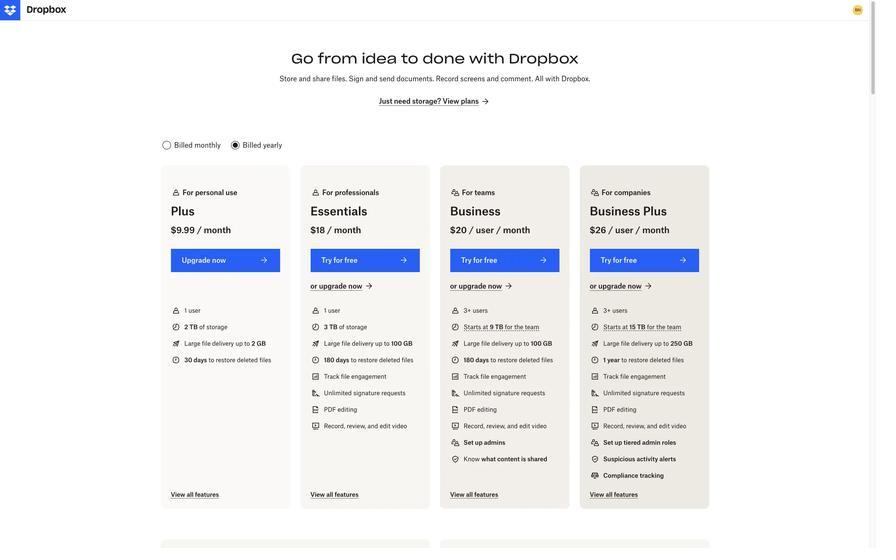 Task type: describe. For each thing, give the bounding box(es) containing it.
free for business plus
[[624, 256, 637, 265]]

$26 / user / month
[[590, 225, 670, 235]]

restore for business plus
[[629, 357, 649, 364]]

edit for essentials
[[380, 423, 391, 430]]

pdf for business plus
[[604, 406, 616, 413]]

compliance tracking
[[604, 472, 664, 479]]

set up tiered admin roles
[[604, 439, 677, 446]]

3
[[324, 323, 328, 331]]

view all features for business plus
[[590, 491, 638, 498]]

user right $20
[[476, 225, 494, 235]]

days for essentials
[[336, 357, 350, 364]]

suspicious activity alerts
[[604, 456, 677, 463]]

shared
[[528, 456, 548, 463]]

view all features for business
[[450, 491, 499, 498]]

or upgrade now link for business plus
[[590, 281, 654, 292]]

$20
[[450, 225, 467, 235]]

content
[[498, 456, 520, 463]]

just need storage? view plans link
[[379, 97, 491, 107]]

large for essentials
[[324, 340, 340, 347]]

2 month from the left
[[334, 225, 361, 235]]

send
[[380, 75, 395, 83]]

delivery for business
[[492, 340, 514, 347]]

from
[[318, 50, 358, 67]]

delivery for essentials
[[352, 340, 374, 347]]

deleted for business plus
[[650, 357, 671, 364]]

essentials
[[311, 204, 368, 218]]

use
[[226, 188, 238, 197]]

100 for business
[[531, 340, 542, 347]]

unlimited for business plus
[[604, 390, 632, 397]]

1 files from the left
[[260, 357, 271, 364]]

30 days to restore deleted files
[[184, 357, 271, 364]]

record, review, and edit video for essentials
[[324, 423, 407, 430]]

1 deleted from the left
[[237, 357, 258, 364]]

users for business plus
[[613, 307, 628, 314]]

user down business plus
[[616, 225, 634, 235]]

record, for business plus
[[604, 423, 625, 430]]

2 tb from the left
[[329, 323, 338, 331]]

professionals
[[335, 188, 379, 197]]

billed monthly
[[174, 141, 221, 150]]

screens
[[461, 75, 485, 83]]

for for plus
[[183, 188, 194, 197]]

storage for 3 tb of storage
[[346, 323, 367, 331]]

editing for essentials
[[338, 406, 358, 413]]

1 all from the left
[[187, 491, 194, 498]]

share
[[313, 75, 330, 83]]

set for business plus
[[604, 439, 614, 446]]

files.
[[332, 75, 347, 83]]

$18
[[311, 225, 325, 235]]

track for essentials
[[324, 373, 340, 380]]

dropbox.
[[562, 75, 591, 83]]

go from idea to done with dropbox
[[291, 50, 579, 67]]

1 large from the left
[[184, 340, 201, 347]]

unlimited signature requests for business
[[464, 390, 546, 397]]

1 year to restore deleted files
[[604, 357, 684, 364]]

restore for essentials
[[358, 357, 378, 364]]

upgrade
[[182, 256, 211, 265]]

/ for plus
[[197, 225, 202, 235]]

for personal use
[[183, 188, 238, 197]]

0 vertical spatial with
[[469, 50, 505, 67]]

just need storage? view plans
[[379, 97, 479, 106]]

1 gb from the left
[[257, 340, 266, 347]]

for for essentials
[[323, 188, 333, 197]]

all
[[535, 75, 544, 83]]

yearly
[[263, 141, 282, 150]]

the for business
[[515, 323, 524, 331]]

record, for essentials
[[324, 423, 345, 430]]

1 user for 3
[[324, 307, 341, 314]]

starts at 15 tb for the team
[[604, 323, 682, 331]]

at for business
[[483, 323, 489, 331]]

all for business plus
[[606, 491, 613, 498]]

what
[[482, 456, 496, 463]]

for professionals
[[323, 188, 379, 197]]

upgrade now
[[182, 256, 226, 265]]

track file engagement for business plus
[[604, 373, 666, 380]]

teams
[[475, 188, 495, 197]]

free for essentials
[[345, 256, 358, 265]]

set up admins
[[464, 439, 506, 446]]

or upgrade now for business plus
[[590, 282, 642, 290]]

pdf editing for essentials
[[324, 406, 358, 413]]

4 / from the left
[[496, 225, 501, 235]]

$9.99 / month
[[171, 225, 231, 235]]

tiered
[[624, 439, 641, 446]]

know
[[464, 456, 480, 463]]

features for essentials
[[335, 491, 359, 498]]

or upgrade now for business
[[450, 282, 502, 290]]

days for business
[[476, 357, 489, 364]]

upgrade for essentials
[[319, 282, 347, 290]]

1 restore from the left
[[216, 357, 236, 364]]

know what content is shared
[[464, 456, 548, 463]]

1 delivery from the left
[[212, 340, 234, 347]]

or for business
[[450, 282, 457, 290]]

3 tb of storage
[[324, 323, 367, 331]]

activity
[[637, 456, 659, 463]]

1 view all features from the left
[[171, 491, 219, 498]]

4 month from the left
[[643, 225, 670, 235]]

for companies
[[602, 188, 651, 197]]

team for business plus
[[668, 323, 682, 331]]

3 month from the left
[[503, 225, 531, 235]]

all for essentials
[[327, 491, 333, 498]]

edit for business plus
[[660, 423, 670, 430]]

large file delivery up to 2 gb
[[184, 340, 266, 347]]

admin
[[643, 439, 661, 446]]

6 / from the left
[[636, 225, 641, 235]]

bn
[[856, 7, 861, 13]]

for teams
[[462, 188, 495, 197]]

track for business plus
[[604, 373, 619, 380]]

1 vertical spatial 2
[[252, 340, 255, 347]]

upgrade now link
[[171, 249, 280, 272]]

$20 / user / month
[[450, 225, 531, 235]]

store
[[280, 75, 297, 83]]

1 month from the left
[[204, 225, 231, 235]]

just
[[379, 97, 393, 106]]

1 days from the left
[[194, 357, 207, 364]]

or for business plus
[[590, 282, 597, 290]]

$26
[[590, 225, 607, 235]]

review, for business
[[487, 423, 506, 430]]

$9.99
[[171, 225, 195, 235]]

2 horizontal spatial 1
[[604, 357, 606, 364]]

companies
[[615, 188, 651, 197]]

$18 / month
[[311, 225, 361, 235]]

upgrade for business
[[459, 282, 487, 290]]

0 vertical spatial 2
[[184, 323, 188, 331]]

9
[[490, 323, 494, 331]]

tracking
[[640, 472, 664, 479]]

view all features for essentials
[[311, 491, 359, 498]]

3+ for business plus
[[604, 307, 611, 314]]

or upgrade now link for business
[[450, 281, 514, 292]]

admins
[[484, 439, 506, 446]]

view all features link for business
[[450, 491, 499, 499]]

year
[[608, 357, 620, 364]]

billed yearly
[[243, 141, 282, 150]]

engagement for business plus
[[631, 373, 666, 380]]

large file delivery up to 100 gb for business
[[464, 340, 553, 347]]

sign
[[349, 75, 364, 83]]

3+ users for business
[[464, 307, 488, 314]]

personal
[[195, 188, 224, 197]]

alerts
[[660, 456, 677, 463]]

250
[[671, 340, 683, 347]]

comment.
[[501, 75, 534, 83]]

unlimited for essentials
[[324, 390, 352, 397]]

pdf for business
[[464, 406, 476, 413]]

video for business
[[532, 423, 547, 430]]

roles
[[662, 439, 677, 446]]

for up the large file delivery up to 250 gb
[[648, 323, 655, 331]]

gb for business
[[543, 340, 553, 347]]

or upgrade now link for essentials
[[311, 281, 375, 292]]

dropbox
[[509, 50, 579, 67]]

100 for essentials
[[391, 340, 402, 347]]

1 user for 2
[[184, 307, 201, 314]]

record, review, and edit video for business plus
[[604, 423, 687, 430]]

record
[[436, 75, 459, 83]]

signature for essentials
[[354, 390, 380, 397]]

1 view all features link from the left
[[171, 491, 219, 499]]

large for business plus
[[604, 340, 620, 347]]

for for business plus
[[613, 256, 623, 265]]

idea
[[362, 50, 397, 67]]

at for business plus
[[623, 323, 628, 331]]

editing for business plus
[[617, 406, 637, 413]]

try for free link for business plus
[[590, 249, 700, 272]]



Task type: locate. For each thing, give the bounding box(es) containing it.
0 horizontal spatial try
[[322, 256, 332, 265]]

of
[[199, 323, 205, 331], [339, 323, 345, 331]]

try down $20
[[461, 256, 472, 265]]

1 signature from the left
[[354, 390, 380, 397]]

2 180 from the left
[[464, 357, 474, 364]]

1 1 user from the left
[[184, 307, 201, 314]]

days right 30
[[194, 357, 207, 364]]

1 up 3
[[324, 307, 327, 314]]

0 horizontal spatial unlimited
[[324, 390, 352, 397]]

1 left year
[[604, 357, 606, 364]]

month
[[204, 225, 231, 235], [334, 225, 361, 235], [503, 225, 531, 235], [643, 225, 670, 235]]

engagement
[[352, 373, 387, 380], [491, 373, 527, 380], [631, 373, 666, 380]]

0 horizontal spatial at
[[483, 323, 489, 331]]

plus
[[171, 204, 195, 218], [644, 204, 667, 218]]

need
[[394, 97, 411, 106]]

0 horizontal spatial review,
[[347, 423, 366, 430]]

for
[[183, 188, 194, 197], [323, 188, 333, 197], [462, 188, 473, 197], [602, 188, 613, 197]]

0 horizontal spatial or upgrade now
[[311, 282, 363, 290]]

1 business from the left
[[450, 204, 501, 218]]

gb
[[257, 340, 266, 347], [404, 340, 413, 347], [543, 340, 553, 347], [684, 340, 693, 347]]

engagement for essentials
[[352, 373, 387, 380]]

1 horizontal spatial edit
[[520, 423, 531, 430]]

3 or from the left
[[590, 282, 597, 290]]

files for essentials
[[402, 357, 414, 364]]

1 horizontal spatial 180 days to restore deleted files
[[464, 357, 553, 364]]

of for 2 tb
[[199, 323, 205, 331]]

3 delivery from the left
[[492, 340, 514, 347]]

2 try for free link from the left
[[450, 249, 560, 272]]

2 video from the left
[[532, 423, 547, 430]]

1 horizontal spatial business
[[590, 204, 641, 218]]

2 edit from the left
[[520, 423, 531, 430]]

large for business
[[464, 340, 480, 347]]

user
[[476, 225, 494, 235], [616, 225, 634, 235], [189, 307, 201, 314], [328, 307, 341, 314]]

try for free link for essentials
[[311, 249, 420, 272]]

0 horizontal spatial 180 days to restore deleted files
[[324, 357, 414, 364]]

0 horizontal spatial pdf editing
[[324, 406, 358, 413]]

gb for essentials
[[404, 340, 413, 347]]

1 unlimited from the left
[[324, 390, 352, 397]]

the up the large file delivery up to 250 gb
[[657, 323, 666, 331]]

2 3+ from the left
[[604, 307, 611, 314]]

2 free from the left
[[485, 256, 498, 265]]

1 plus from the left
[[171, 204, 195, 218]]

4 large from the left
[[604, 340, 620, 347]]

large
[[184, 340, 201, 347], [324, 340, 340, 347], [464, 340, 480, 347], [604, 340, 620, 347]]

track file engagement
[[324, 373, 387, 380], [464, 373, 527, 380], [604, 373, 666, 380]]

2 unlimited from the left
[[464, 390, 492, 397]]

for for essentials
[[334, 256, 343, 265]]

2 horizontal spatial unlimited signature requests
[[604, 390, 685, 397]]

0 horizontal spatial 3+ users
[[464, 307, 488, 314]]

the
[[515, 323, 524, 331], [657, 323, 666, 331]]

0 horizontal spatial requests
[[382, 390, 406, 397]]

1 horizontal spatial days
[[336, 357, 350, 364]]

180 for business
[[464, 357, 474, 364]]

now for business plus
[[628, 282, 642, 290]]

3 unlimited signature requests from the left
[[604, 390, 685, 397]]

of up large file delivery up to 2 gb
[[199, 323, 205, 331]]

1 horizontal spatial 3+
[[604, 307, 611, 314]]

180 days to restore deleted files for essentials
[[324, 357, 414, 364]]

0 horizontal spatial edit
[[380, 423, 391, 430]]

1 horizontal spatial at
[[623, 323, 628, 331]]

2 large from the left
[[324, 340, 340, 347]]

business down for companies
[[590, 204, 641, 218]]

set up know
[[464, 439, 474, 446]]

storage up large file delivery up to 2 gb
[[207, 323, 228, 331]]

track file engagement for business
[[464, 373, 527, 380]]

2 horizontal spatial edit
[[660, 423, 670, 430]]

2 horizontal spatial record, review, and edit video
[[604, 423, 687, 430]]

2 horizontal spatial editing
[[617, 406, 637, 413]]

pdf for essentials
[[324, 406, 336, 413]]

0 horizontal spatial 3+
[[464, 307, 471, 314]]

0 horizontal spatial the
[[515, 323, 524, 331]]

delivery up 30 days to restore deleted files
[[212, 340, 234, 347]]

1 up 2 tb of storage
[[184, 307, 187, 314]]

editing for business
[[478, 406, 497, 413]]

2 up 30 days to restore deleted files
[[252, 340, 255, 347]]

0 horizontal spatial upgrade
[[319, 282, 347, 290]]

suspicious
[[604, 456, 636, 463]]

large up year
[[604, 340, 620, 347]]

2 horizontal spatial engagement
[[631, 373, 666, 380]]

1 or from the left
[[311, 282, 318, 290]]

0 horizontal spatial 1
[[184, 307, 187, 314]]

0 horizontal spatial storage
[[207, 323, 228, 331]]

1 try from the left
[[322, 256, 332, 265]]

free down $18 / month
[[345, 256, 358, 265]]

2 horizontal spatial track
[[604, 373, 619, 380]]

2 horizontal spatial pdf
[[604, 406, 616, 413]]

2 gb from the left
[[404, 340, 413, 347]]

try for free link down $18 / month
[[311, 249, 420, 272]]

2 or from the left
[[450, 282, 457, 290]]

1 for 3 tb
[[324, 307, 327, 314]]

billed left the monthly at the left top of page
[[174, 141, 193, 150]]

try for business
[[461, 256, 472, 265]]

record,
[[324, 423, 345, 430], [464, 423, 485, 430], [604, 423, 625, 430]]

0 horizontal spatial 1 user
[[184, 307, 201, 314]]

2 horizontal spatial or upgrade now link
[[590, 281, 654, 292]]

user up 3 tb of storage
[[328, 307, 341, 314]]

/ for essentials
[[327, 225, 332, 235]]

0 horizontal spatial video
[[392, 423, 407, 430]]

3 upgrade from the left
[[599, 282, 627, 290]]

1 horizontal spatial unlimited signature requests
[[464, 390, 546, 397]]

1 horizontal spatial record,
[[464, 423, 485, 430]]

starts at 9 tb for the team
[[464, 323, 540, 331]]

large up 30
[[184, 340, 201, 347]]

3+ up 'starts at 15 tb for the team'
[[604, 307, 611, 314]]

days down 3 tb of storage
[[336, 357, 350, 364]]

go
[[291, 50, 314, 67]]

1 horizontal spatial of
[[339, 323, 345, 331]]

free down $20 / user / month
[[485, 256, 498, 265]]

3 record, from the left
[[604, 423, 625, 430]]

2 horizontal spatial or upgrade now
[[590, 282, 642, 290]]

users up starts at 9 tb for the team
[[473, 307, 488, 314]]

2 try from the left
[[461, 256, 472, 265]]

3 files from the left
[[542, 357, 553, 364]]

delivery for business plus
[[632, 340, 653, 347]]

1 vertical spatial with
[[546, 75, 560, 83]]

try down $26
[[601, 256, 612, 265]]

large file delivery up to 100 gb
[[324, 340, 413, 347], [464, 340, 553, 347]]

signature for business plus
[[633, 390, 660, 397]]

with up screens
[[469, 50, 505, 67]]

to
[[401, 50, 419, 67], [245, 340, 250, 347], [384, 340, 390, 347], [524, 340, 530, 347], [664, 340, 669, 347], [209, 357, 214, 364], [351, 357, 357, 364], [491, 357, 496, 364], [622, 357, 627, 364]]

0 horizontal spatial engagement
[[352, 373, 387, 380]]

view all features
[[171, 491, 219, 498], [311, 491, 359, 498], [450, 491, 499, 498], [590, 491, 638, 498]]

1 user
[[184, 307, 201, 314], [324, 307, 341, 314]]

free down $26 / user / month
[[624, 256, 637, 265]]

2 storage from the left
[[346, 323, 367, 331]]

large file delivery up to 100 gb down starts at 9 tb for the team
[[464, 340, 553, 347]]

record, review, and edit video for business
[[464, 423, 547, 430]]

3+ users for business plus
[[604, 307, 628, 314]]

1 upgrade from the left
[[319, 282, 347, 290]]

1 tb from the left
[[190, 323, 198, 331]]

1 horizontal spatial editing
[[478, 406, 497, 413]]

for up essentials
[[323, 188, 333, 197]]

1 horizontal spatial video
[[532, 423, 547, 430]]

try for free down $26 / user / month
[[601, 256, 637, 265]]

3+ users
[[464, 307, 488, 314], [604, 307, 628, 314]]

starts for business
[[464, 323, 481, 331]]

billed left yearly
[[243, 141, 261, 150]]

view for business
[[450, 491, 465, 498]]

3+ users up starts at 9 tb for the team
[[464, 307, 488, 314]]

0 horizontal spatial business
[[450, 204, 501, 218]]

plans
[[461, 97, 479, 106]]

at left 9
[[483, 323, 489, 331]]

try down $18
[[322, 256, 332, 265]]

1 horizontal spatial track
[[464, 373, 479, 380]]

review, for essentials
[[347, 423, 366, 430]]

0 horizontal spatial free
[[345, 256, 358, 265]]

storage for 2 tb of storage
[[207, 323, 228, 331]]

team right 9
[[525, 323, 540, 331]]

1 horizontal spatial try for free link
[[450, 249, 560, 272]]

or upgrade now link up 15
[[590, 281, 654, 292]]

1 horizontal spatial unlimited
[[464, 390, 492, 397]]

1 track file engagement from the left
[[324, 373, 387, 380]]

tb right 15
[[638, 323, 646, 331]]

3 or upgrade now link from the left
[[590, 281, 654, 292]]

2 horizontal spatial requests
[[661, 390, 685, 397]]

pdf editing for business
[[464, 406, 497, 413]]

2 up 30
[[184, 323, 188, 331]]

now up 9
[[488, 282, 502, 290]]

4 tb from the left
[[638, 323, 646, 331]]

3 tb from the left
[[495, 323, 504, 331]]

view for business plus
[[590, 491, 605, 498]]

3+ for business
[[464, 307, 471, 314]]

up
[[236, 340, 243, 347], [375, 340, 383, 347], [515, 340, 522, 347], [655, 340, 662, 347], [475, 439, 483, 446], [615, 439, 623, 446]]

or upgrade now link up 9
[[450, 281, 514, 292]]

1 user up 3
[[324, 307, 341, 314]]

business for business plus
[[590, 204, 641, 218]]

for for business
[[474, 256, 483, 265]]

view
[[443, 97, 460, 106], [171, 491, 185, 498], [311, 491, 325, 498], [450, 491, 465, 498], [590, 491, 605, 498]]

0 horizontal spatial large file delivery up to 100 gb
[[324, 340, 413, 347]]

0 horizontal spatial try for free link
[[311, 249, 420, 272]]

1 horizontal spatial the
[[657, 323, 666, 331]]

features
[[195, 491, 219, 498], [335, 491, 359, 498], [475, 491, 499, 498], [614, 491, 638, 498]]

restore down starts at 9 tb for the team
[[498, 357, 518, 364]]

1 / from the left
[[197, 225, 202, 235]]

1 edit from the left
[[380, 423, 391, 430]]

for left teams
[[462, 188, 473, 197]]

2 starts from the left
[[604, 323, 621, 331]]

3 track from the left
[[604, 373, 619, 380]]

1 horizontal spatial free
[[485, 256, 498, 265]]

2 horizontal spatial unlimited
[[604, 390, 632, 397]]

team
[[525, 323, 540, 331], [668, 323, 682, 331]]

deleted for essentials
[[380, 357, 400, 364]]

2 delivery from the left
[[352, 340, 374, 347]]

track for business
[[464, 373, 479, 380]]

1 horizontal spatial set
[[604, 439, 614, 446]]

4 view all features from the left
[[590, 491, 638, 498]]

2 days from the left
[[336, 357, 350, 364]]

1 horizontal spatial track file engagement
[[464, 373, 527, 380]]

record, review, and edit video
[[324, 423, 407, 430], [464, 423, 547, 430], [604, 423, 687, 430]]

2 requests from the left
[[521, 390, 546, 397]]

3 large from the left
[[464, 340, 480, 347]]

try for free for essentials
[[322, 256, 358, 265]]

2 files from the left
[[402, 357, 414, 364]]

business for business
[[450, 204, 501, 218]]

1 100 from the left
[[391, 340, 402, 347]]

2 horizontal spatial review,
[[627, 423, 646, 430]]

2 set from the left
[[604, 439, 614, 446]]

180
[[324, 357, 335, 364], [464, 357, 474, 364]]

2 horizontal spatial video
[[672, 423, 687, 430]]

1 horizontal spatial starts
[[604, 323, 621, 331]]

requests for business plus
[[661, 390, 685, 397]]

users for business
[[473, 307, 488, 314]]

3+
[[464, 307, 471, 314], [604, 307, 611, 314]]

requests for business
[[521, 390, 546, 397]]

0 horizontal spatial starts
[[464, 323, 481, 331]]

0 horizontal spatial with
[[469, 50, 505, 67]]

files for business
[[542, 357, 553, 364]]

0 horizontal spatial days
[[194, 357, 207, 364]]

/
[[197, 225, 202, 235], [327, 225, 332, 235], [469, 225, 474, 235], [496, 225, 501, 235], [609, 225, 614, 235], [636, 225, 641, 235]]

2 plus from the left
[[644, 204, 667, 218]]

for left companies
[[602, 188, 613, 197]]

1 try for free link from the left
[[311, 249, 420, 272]]

0 horizontal spatial team
[[525, 323, 540, 331]]

2 business from the left
[[590, 204, 641, 218]]

now right upgrade
[[212, 256, 226, 265]]

done
[[423, 50, 465, 67]]

0 horizontal spatial 180
[[324, 357, 335, 364]]

2
[[184, 323, 188, 331], [252, 340, 255, 347]]

100
[[391, 340, 402, 347], [531, 340, 542, 347]]

for for business
[[462, 188, 473, 197]]

2 upgrade from the left
[[459, 282, 487, 290]]

storage
[[207, 323, 228, 331], [346, 323, 367, 331]]

view all features link for business plus
[[590, 491, 638, 499]]

now up 3 tb of storage
[[349, 282, 363, 290]]

1 track from the left
[[324, 373, 340, 380]]

track
[[324, 373, 340, 380], [464, 373, 479, 380], [604, 373, 619, 380]]

storage?
[[413, 97, 441, 106]]

0 horizontal spatial unlimited signature requests
[[324, 390, 406, 397]]

large down 3
[[324, 340, 340, 347]]

for left personal on the left
[[183, 188, 194, 197]]

tb
[[190, 323, 198, 331], [329, 323, 338, 331], [495, 323, 504, 331], [638, 323, 646, 331]]

tb up 30
[[190, 323, 198, 331]]

try for business plus
[[601, 256, 612, 265]]

1 180 from the left
[[324, 357, 335, 364]]

2 horizontal spatial upgrade
[[599, 282, 627, 290]]

or upgrade now
[[311, 282, 363, 290], [450, 282, 502, 290], [590, 282, 642, 290]]

None radio
[[161, 139, 223, 152], [229, 139, 284, 152], [161, 139, 223, 152], [229, 139, 284, 152]]

1 set from the left
[[464, 439, 474, 446]]

signature
[[354, 390, 380, 397], [493, 390, 520, 397], [633, 390, 660, 397]]

starts left 15
[[604, 323, 621, 331]]

1 horizontal spatial review,
[[487, 423, 506, 430]]

try for free for business
[[461, 256, 498, 265]]

try for free link down $20 / user / month
[[450, 249, 560, 272]]

1 horizontal spatial 3+ users
[[604, 307, 628, 314]]

3 engagement from the left
[[631, 373, 666, 380]]

/ for business plus
[[609, 225, 614, 235]]

1 features from the left
[[195, 491, 219, 498]]

2 horizontal spatial free
[[624, 256, 637, 265]]

2 record, from the left
[[464, 423, 485, 430]]

user up 2 tb of storage
[[189, 307, 201, 314]]

3 pdf editing from the left
[[604, 406, 637, 413]]

signature for business
[[493, 390, 520, 397]]

3 gb from the left
[[543, 340, 553, 347]]

restore
[[216, 357, 236, 364], [358, 357, 378, 364], [498, 357, 518, 364], [629, 357, 649, 364]]

2 horizontal spatial or
[[590, 282, 597, 290]]

for down $20 / user / month
[[474, 256, 483, 265]]

1 horizontal spatial 100
[[531, 340, 542, 347]]

0 horizontal spatial pdf
[[324, 406, 336, 413]]

2 / from the left
[[327, 225, 332, 235]]

try for essentials
[[322, 256, 332, 265]]

large file delivery up to 250 gb
[[604, 340, 693, 347]]

monthly
[[195, 141, 221, 150]]

0 horizontal spatial billed
[[174, 141, 193, 150]]

set up suspicious
[[604, 439, 614, 446]]

3 or upgrade now from the left
[[590, 282, 642, 290]]

2 for from the left
[[323, 188, 333, 197]]

4 restore from the left
[[629, 357, 649, 364]]

of for 3 tb
[[339, 323, 345, 331]]

now up 15
[[628, 282, 642, 290]]

0 horizontal spatial track file engagement
[[324, 373, 387, 380]]

for down $26 / user / month
[[613, 256, 623, 265]]

deleted for business
[[519, 357, 540, 364]]

large down starts at 9 tb for the team
[[464, 340, 480, 347]]

compliance
[[604, 472, 639, 479]]

0 horizontal spatial 2
[[184, 323, 188, 331]]

0 horizontal spatial record,
[[324, 423, 345, 430]]

editing
[[338, 406, 358, 413], [478, 406, 497, 413], [617, 406, 637, 413]]

team up 250
[[668, 323, 682, 331]]

large file delivery up to 100 gb for essentials
[[324, 340, 413, 347]]

3 unlimited from the left
[[604, 390, 632, 397]]

for right 9
[[505, 323, 513, 331]]

1 user up 2 tb of storage
[[184, 307, 201, 314]]

180 days to restore deleted files for business
[[464, 357, 553, 364]]

0 horizontal spatial signature
[[354, 390, 380, 397]]

1 horizontal spatial requests
[[521, 390, 546, 397]]

2 large file delivery up to 100 gb from the left
[[464, 340, 553, 347]]

180 days to restore deleted files down starts at 9 tb for the team
[[464, 357, 553, 364]]

business down for teams
[[450, 204, 501, 218]]

documents.
[[397, 75, 434, 83]]

4 delivery from the left
[[632, 340, 653, 347]]

try for free down $20 / user / month
[[461, 256, 498, 265]]

2 deleted from the left
[[380, 357, 400, 364]]

tb right 3
[[329, 323, 338, 331]]

of right 3
[[339, 323, 345, 331]]

2 engagement from the left
[[491, 373, 527, 380]]

1 horizontal spatial upgrade
[[459, 282, 487, 290]]

1 at from the left
[[483, 323, 489, 331]]

1 starts from the left
[[464, 323, 481, 331]]

unlimited signature requests for business plus
[[604, 390, 685, 397]]

1 horizontal spatial or upgrade now link
[[450, 281, 514, 292]]

2 tb of storage
[[184, 323, 228, 331]]

pdf editing
[[324, 406, 358, 413], [464, 406, 497, 413], [604, 406, 637, 413]]

large file delivery up to 100 gb down 3 tb of storage
[[324, 340, 413, 347]]

try for free link for business
[[450, 249, 560, 272]]

1 horizontal spatial storage
[[346, 323, 367, 331]]

features for business
[[475, 491, 499, 498]]

unlimited signature requests
[[324, 390, 406, 397], [464, 390, 546, 397], [604, 390, 685, 397]]

0 horizontal spatial try for free
[[322, 256, 358, 265]]

2 unlimited signature requests from the left
[[464, 390, 546, 397]]

2 or upgrade now link from the left
[[450, 281, 514, 292]]

bn button
[[852, 3, 865, 17]]

1 horizontal spatial pdf editing
[[464, 406, 497, 413]]

now for essentials
[[349, 282, 363, 290]]

at left 15
[[623, 323, 628, 331]]

free for business
[[485, 256, 498, 265]]

3 free from the left
[[624, 256, 637, 265]]

restore down large file delivery up to 2 gb
[[216, 357, 236, 364]]

2 review, from the left
[[487, 423, 506, 430]]

with right all
[[546, 75, 560, 83]]

1 horizontal spatial users
[[613, 307, 628, 314]]

1 horizontal spatial large file delivery up to 100 gb
[[464, 340, 553, 347]]

plus up $9.99
[[171, 204, 195, 218]]

1 of from the left
[[199, 323, 205, 331]]

3 try for free link from the left
[[590, 249, 700, 272]]

restore for business
[[498, 357, 518, 364]]

delivery down 3 tb of storage
[[352, 340, 374, 347]]

2 horizontal spatial try
[[601, 256, 612, 265]]

edit for business
[[520, 423, 531, 430]]

1 horizontal spatial billed
[[243, 141, 261, 150]]

1 3+ from the left
[[464, 307, 471, 314]]

days down starts at 9 tb for the team
[[476, 357, 489, 364]]

180 days to restore deleted files down 3 tb of storage
[[324, 357, 414, 364]]

restore down 3 tb of storage
[[358, 357, 378, 364]]

15
[[630, 323, 636, 331]]

plus down companies
[[644, 204, 667, 218]]

1 review, from the left
[[347, 423, 366, 430]]

2 track from the left
[[464, 373, 479, 380]]

starts left 9
[[464, 323, 481, 331]]

record, for business
[[464, 423, 485, 430]]

the right 9
[[515, 323, 524, 331]]

0 horizontal spatial set
[[464, 439, 474, 446]]

2 pdf editing from the left
[[464, 406, 497, 413]]

0 horizontal spatial plus
[[171, 204, 195, 218]]

3+ up starts at 9 tb for the team
[[464, 307, 471, 314]]

4 view all features link from the left
[[590, 491, 638, 499]]

pdf
[[324, 406, 336, 413], [464, 406, 476, 413], [604, 406, 616, 413]]

review,
[[347, 423, 366, 430], [487, 423, 506, 430], [627, 423, 646, 430]]

or upgrade now link up 3 tb of storage
[[311, 281, 375, 292]]

1 horizontal spatial team
[[668, 323, 682, 331]]

now for business
[[488, 282, 502, 290]]

1 horizontal spatial 180
[[464, 357, 474, 364]]

free
[[345, 256, 358, 265], [485, 256, 498, 265], [624, 256, 637, 265]]

3 video from the left
[[672, 423, 687, 430]]

1 record, from the left
[[324, 423, 345, 430]]

1 horizontal spatial with
[[546, 75, 560, 83]]

2 horizontal spatial track file engagement
[[604, 373, 666, 380]]

view all features link for essentials
[[311, 491, 359, 499]]

store and share files. sign and send documents. record screens and comment. all with dropbox.
[[280, 75, 591, 83]]

1 video from the left
[[392, 423, 407, 430]]

billed for billed monthly
[[174, 141, 193, 150]]

delivery
[[212, 340, 234, 347], [352, 340, 374, 347], [492, 340, 514, 347], [632, 340, 653, 347]]

2 signature from the left
[[493, 390, 520, 397]]

users up 'starts at 15 tb for the team'
[[613, 307, 628, 314]]

video
[[392, 423, 407, 430], [532, 423, 547, 430], [672, 423, 687, 430]]

1 horizontal spatial or
[[450, 282, 457, 290]]

3 edit from the left
[[660, 423, 670, 430]]

1 horizontal spatial plus
[[644, 204, 667, 218]]

30
[[184, 357, 192, 364]]

unlimited for business
[[464, 390, 492, 397]]

2 record, review, and edit video from the left
[[464, 423, 547, 430]]

2 of from the left
[[339, 323, 345, 331]]

1 horizontal spatial engagement
[[491, 373, 527, 380]]

and
[[299, 75, 311, 83], [366, 75, 378, 83], [487, 75, 499, 83], [368, 423, 378, 430], [508, 423, 518, 430], [647, 423, 658, 430]]

unlimited
[[324, 390, 352, 397], [464, 390, 492, 397], [604, 390, 632, 397]]

2 team from the left
[[668, 323, 682, 331]]

business plus
[[590, 204, 667, 218]]

with
[[469, 50, 505, 67], [546, 75, 560, 83]]

try for free link
[[311, 249, 420, 272], [450, 249, 560, 272], [590, 249, 700, 272]]

file
[[202, 340, 211, 347], [342, 340, 351, 347], [482, 340, 490, 347], [621, 340, 630, 347], [341, 373, 350, 380], [481, 373, 490, 380], [621, 373, 630, 380]]

review, for business plus
[[627, 423, 646, 430]]

1 horizontal spatial 2
[[252, 340, 255, 347]]

4 for from the left
[[602, 188, 613, 197]]

set
[[464, 439, 474, 446], [604, 439, 614, 446]]

1 horizontal spatial try for free
[[461, 256, 498, 265]]

0 horizontal spatial record, review, and edit video
[[324, 423, 407, 430]]

1 180 days to restore deleted files from the left
[[324, 357, 414, 364]]

tb right 9
[[495, 323, 504, 331]]

restore down the large file delivery up to 250 gb
[[629, 357, 649, 364]]

try for free link down $26 / user / month
[[590, 249, 700, 272]]

storage right 3
[[346, 323, 367, 331]]

1 unlimited signature requests from the left
[[324, 390, 406, 397]]

3 try for free from the left
[[601, 256, 637, 265]]

video for business plus
[[672, 423, 687, 430]]

edit
[[380, 423, 391, 430], [520, 423, 531, 430], [660, 423, 670, 430]]

for down $18 / month
[[334, 256, 343, 265]]

all
[[187, 491, 194, 498], [327, 491, 333, 498], [466, 491, 473, 498], [606, 491, 613, 498]]

is
[[522, 456, 526, 463]]

2 restore from the left
[[358, 357, 378, 364]]

3+ users up 'starts at 15 tb for the team'
[[604, 307, 628, 314]]

delivery down 'starts at 15 tb for the team'
[[632, 340, 653, 347]]

for
[[334, 256, 343, 265], [474, 256, 483, 265], [613, 256, 623, 265], [505, 323, 513, 331], [648, 323, 655, 331]]

try for free down $18 / month
[[322, 256, 358, 265]]

2 1 user from the left
[[324, 307, 341, 314]]

1 horizontal spatial signature
[[493, 390, 520, 397]]

delivery down starts at 9 tb for the team
[[492, 340, 514, 347]]

pdf editing for business plus
[[604, 406, 637, 413]]

2 pdf from the left
[[464, 406, 476, 413]]



Task type: vqa. For each thing, say whether or not it's contained in the screenshot.
pm associated with 11/16/2023 2:45 pm
no



